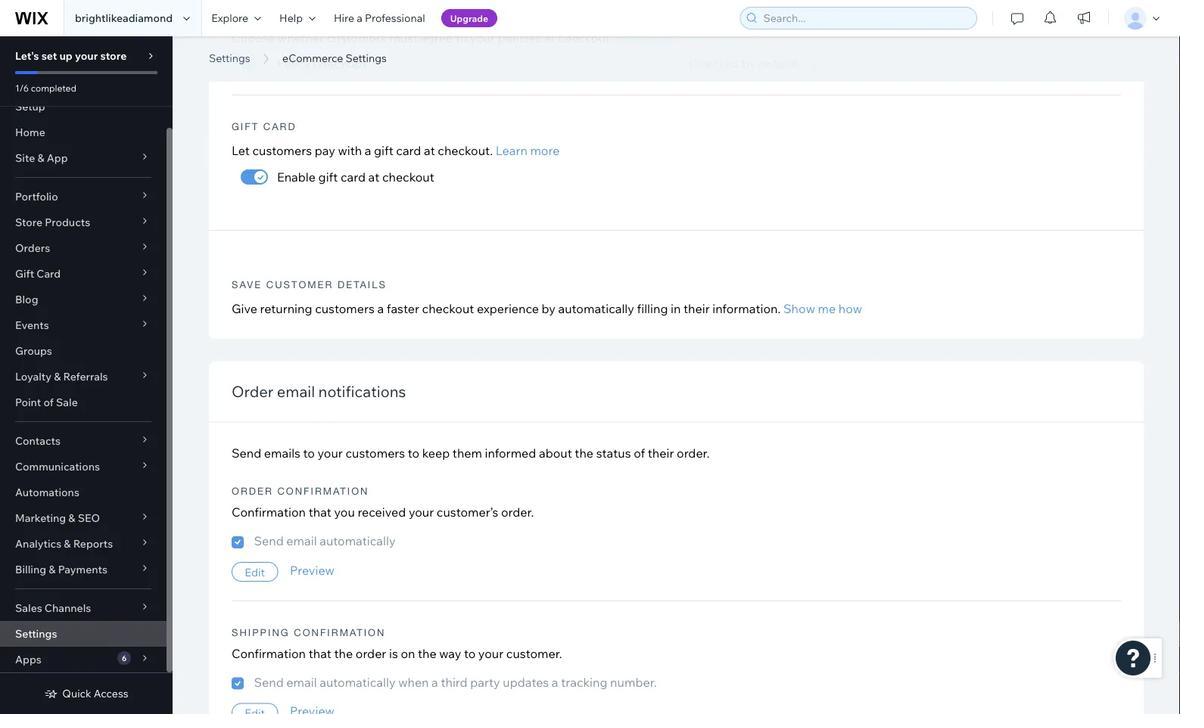 Task type: describe. For each thing, give the bounding box(es) containing it.
enable
[[277, 169, 316, 185]]

checked
[[690, 57, 739, 72]]

events
[[15, 319, 49, 332]]

communications
[[15, 460, 100, 474]]

store
[[100, 49, 127, 62]]

0 horizontal spatial more
[[530, 143, 560, 158]]

portfolio
[[15, 190, 58, 203]]

info tooltip image
[[375, 58, 387, 70]]

send for send email automatically when a third party updates a tracking number.
[[254, 675, 284, 691]]

loyalty & referrals
[[15, 370, 108, 383]]

number.
[[610, 675, 657, 691]]

0 horizontal spatial the
[[334, 647, 353, 662]]

hire a professional link
[[325, 0, 434, 36]]

save
[[232, 279, 262, 291]]

confirmation up you
[[277, 486, 369, 498]]

a left third
[[432, 675, 438, 691]]

automations link
[[0, 480, 167, 506]]

blog button
[[0, 287, 167, 313]]

a inside 'hire a professional' link
[[357, 11, 363, 25]]

events button
[[0, 313, 167, 338]]

gift card button
[[0, 261, 167, 287]]

party
[[470, 675, 500, 691]]

that for you
[[309, 505, 332, 521]]

that for the
[[309, 647, 332, 662]]

send for send email automatically
[[254, 534, 284, 549]]

site
[[15, 151, 35, 165]]

learn more link for learn
[[616, 30, 680, 45]]

0 vertical spatial settings link
[[201, 51, 258, 66]]

0 vertical spatial gift
[[374, 143, 394, 158]]

received
[[358, 505, 406, 521]]

policies
[[498, 30, 541, 45]]

preview link
[[290, 564, 335, 579]]

point of sale link
[[0, 390, 167, 416]]

tracking
[[561, 675, 608, 691]]

0 horizontal spatial learn
[[496, 143, 528, 158]]

sales
[[15, 602, 42, 615]]

email for send email automatically when a third party updates a tracking number.
[[286, 675, 317, 691]]

portfolio button
[[0, 184, 167, 210]]

1 vertical spatial settings link
[[0, 622, 167, 647]]

ecommerce down whether
[[282, 51, 343, 65]]

quick access button
[[44, 687, 128, 701]]

to inside shipping confirmation confirmation that the order is on the way to your customer.
[[464, 647, 476, 662]]

card inside dropdown button
[[37, 267, 61, 281]]

info tooltip image
[[806, 58, 818, 70]]

a right with
[[365, 143, 371, 158]]

0 horizontal spatial checkout.
[[438, 143, 493, 158]]

referrals
[[63, 370, 108, 383]]

site & app button
[[0, 145, 167, 171]]

store
[[15, 216, 42, 229]]

seo
[[78, 512, 100, 525]]

apps
[[15, 653, 41, 667]]

your inside the order confirmation confirmation that you received your customer's order.
[[409, 505, 434, 521]]

contacts
[[15, 435, 61, 448]]

settings inside "sidebar" element
[[15, 628, 57, 641]]

your inside "sidebar" element
[[75, 49, 98, 62]]

informed
[[485, 446, 536, 461]]

order confirmation confirmation that you received your customer's order.
[[232, 486, 534, 521]]

billing & payments
[[15, 563, 107, 577]]

let customers pay with a gift card at checkout. learn more
[[232, 143, 560, 158]]

analytics
[[15, 538, 61, 551]]

to down "upgrade"
[[456, 30, 467, 45]]

customers up enable
[[252, 143, 312, 158]]

edit button
[[232, 563, 278, 583]]

app
[[47, 151, 68, 165]]

you
[[334, 505, 355, 521]]

with
[[338, 143, 362, 158]]

order for order confirmation confirmation that you received your customer's order.
[[232, 486, 273, 498]]

automations
[[15, 486, 79, 499]]

set
[[41, 49, 57, 62]]

your down upgrade button
[[470, 30, 495, 45]]

policy
[[277, 57, 311, 72]]

sales channels button
[[0, 596, 167, 622]]

emails
[[264, 446, 301, 461]]

confirmation down shipping
[[232, 647, 306, 662]]

analytics & reports
[[15, 538, 113, 551]]

when
[[398, 675, 429, 691]]

0 vertical spatial at
[[544, 30, 555, 45]]

customers down details
[[315, 301, 375, 317]]

0 vertical spatial automatically
[[558, 301, 634, 317]]

brightlikeadiamond
[[75, 11, 173, 25]]

settings down professional
[[373, 33, 483, 67]]

customer
[[266, 279, 333, 291]]

your inside shipping confirmation confirmation that the order is on the way to your customer.
[[478, 647, 504, 662]]

0 horizontal spatial gift
[[318, 169, 338, 185]]

store products button
[[0, 210, 167, 235]]

marketing & seo button
[[0, 506, 167, 532]]

& for loyalty
[[54, 370, 61, 383]]

send for send emails to your customers to keep them informed about the status of their order.
[[232, 446, 261, 461]]

orders
[[15, 242, 50, 255]]

filling
[[637, 301, 668, 317]]

& for site
[[37, 151, 44, 165]]

customers down hire
[[327, 30, 387, 45]]

communications button
[[0, 454, 167, 480]]

let's set up your store
[[15, 49, 127, 62]]

store products
[[15, 216, 90, 229]]

agree
[[421, 30, 453, 45]]

details
[[338, 279, 387, 291]]

& for analytics
[[64, 538, 71, 551]]

pay
[[315, 143, 335, 158]]

how
[[839, 301, 862, 317]]

point
[[15, 396, 41, 409]]

quick access
[[62, 687, 128, 701]]

checkbox
[[313, 57, 368, 72]]

automatically for send email automatically when a third party updates a tracking number.
[[320, 675, 396, 691]]

customer.
[[506, 647, 562, 662]]



Task type: vqa. For each thing, say whether or not it's contained in the screenshot.
Send to the bottom
yes



Task type: locate. For each thing, give the bounding box(es) containing it.
order for order email notifications
[[232, 383, 274, 402]]

updates
[[503, 675, 549, 691]]

& left 'seo'
[[68, 512, 75, 525]]

& inside billing & payments dropdown button
[[49, 563, 56, 577]]

setup link
[[0, 94, 167, 120]]

third
[[441, 675, 468, 691]]

0 vertical spatial send
[[232, 446, 261, 461]]

email
[[277, 383, 315, 402], [286, 534, 317, 549], [286, 675, 317, 691]]

the right about
[[575, 446, 594, 461]]

a left faster
[[377, 301, 384, 317]]

home link
[[0, 120, 167, 145]]

to left the keep
[[408, 446, 420, 461]]

preview
[[290, 564, 335, 579]]

0 horizontal spatial card
[[341, 169, 366, 185]]

upgrade
[[450, 12, 488, 24]]

order.
[[677, 446, 710, 461], [501, 505, 534, 521]]

gift
[[374, 143, 394, 158], [318, 169, 338, 185]]

send up "edit"
[[254, 534, 284, 549]]

card down with
[[341, 169, 366, 185]]

them
[[453, 446, 482, 461]]

notifications
[[318, 383, 406, 402]]

ecommerce settings down whether
[[282, 51, 387, 65]]

order inside the order confirmation confirmation that you received your customer's order.
[[232, 486, 273, 498]]

1 vertical spatial card
[[37, 267, 61, 281]]

customers up the order confirmation confirmation that you received your customer's order.
[[346, 446, 405, 461]]

automatically down you
[[320, 534, 396, 549]]

settings down choose
[[209, 51, 250, 65]]

1 vertical spatial order
[[232, 486, 273, 498]]

2 that from the top
[[309, 647, 332, 662]]

1 horizontal spatial gift
[[374, 143, 394, 158]]

that left order
[[309, 647, 332, 662]]

card up enable
[[263, 121, 297, 132]]

0 horizontal spatial settings link
[[0, 622, 167, 647]]

email for send email automatically
[[286, 534, 317, 549]]

to right emails on the left bottom of the page
[[303, 446, 315, 461]]

shipping
[[232, 627, 290, 639]]

the left order
[[334, 647, 353, 662]]

0 vertical spatial checkout
[[382, 169, 434, 185]]

gift card down orders
[[15, 267, 61, 281]]

1 vertical spatial by
[[542, 301, 556, 317]]

customer's
[[437, 505, 498, 521]]

sale
[[56, 396, 78, 409]]

learn more link for more
[[496, 143, 560, 158]]

send down shipping
[[254, 675, 284, 691]]

hire a professional
[[334, 11, 425, 25]]

automatically down order
[[320, 675, 396, 691]]

0 vertical spatial order.
[[677, 446, 710, 461]]

faster
[[387, 301, 419, 317]]

of inside 'link'
[[44, 396, 54, 409]]

1 vertical spatial checkout
[[422, 301, 474, 317]]

1 order from the top
[[232, 383, 274, 402]]

0 vertical spatial learn
[[616, 30, 648, 45]]

confirmation up order
[[294, 627, 386, 639]]

1 horizontal spatial the
[[418, 647, 437, 662]]

your right received
[[409, 505, 434, 521]]

1 horizontal spatial learn more link
[[616, 30, 680, 45]]

0 vertical spatial gift
[[232, 121, 259, 132]]

send
[[232, 446, 261, 461], [254, 534, 284, 549], [254, 675, 284, 691]]

1 horizontal spatial card
[[396, 143, 421, 158]]

contacts button
[[0, 429, 167, 454]]

email for order email notifications
[[277, 383, 315, 402]]

1 vertical spatial checkout.
[[438, 143, 493, 158]]

1 vertical spatial card
[[341, 169, 366, 185]]

that inside the order confirmation confirmation that you received your customer's order.
[[309, 505, 332, 521]]

choose
[[232, 30, 275, 45]]

gift right with
[[374, 143, 394, 158]]

at
[[544, 30, 555, 45], [424, 143, 435, 158], [368, 169, 380, 185]]

settings down sales
[[15, 628, 57, 641]]

1 horizontal spatial learn
[[616, 30, 648, 45]]

order down emails on the left bottom of the page
[[232, 486, 273, 498]]

of left "sale"
[[44, 396, 54, 409]]

give
[[232, 301, 257, 317]]

information.
[[713, 301, 781, 317]]

email up preview
[[286, 534, 317, 549]]

Search... field
[[759, 8, 972, 29]]

more
[[650, 30, 680, 45], [530, 143, 560, 158]]

groups link
[[0, 338, 167, 364]]

1 vertical spatial more
[[530, 143, 560, 158]]

your right emails on the left bottom of the page
[[318, 446, 343, 461]]

in
[[671, 301, 681, 317]]

1 horizontal spatial their
[[684, 301, 710, 317]]

products
[[45, 216, 90, 229]]

setup
[[15, 100, 45, 113]]

policy checkbox
[[277, 57, 368, 72]]

email down shipping
[[286, 675, 317, 691]]

0 vertical spatial card
[[396, 143, 421, 158]]

1 vertical spatial their
[[648, 446, 674, 461]]

by left default
[[742, 57, 756, 72]]

0 vertical spatial that
[[309, 505, 332, 521]]

gift down pay
[[318, 169, 338, 185]]

0 vertical spatial of
[[44, 396, 54, 409]]

1 vertical spatial learn
[[496, 143, 528, 158]]

of
[[44, 396, 54, 409], [634, 446, 645, 461]]

1 vertical spatial automatically
[[320, 534, 396, 549]]

save customer details
[[232, 279, 387, 291]]

0 vertical spatial more
[[650, 30, 680, 45]]

a right updates
[[552, 675, 558, 691]]

card
[[396, 143, 421, 158], [341, 169, 366, 185]]

2 vertical spatial send
[[254, 675, 284, 691]]

& right loyalty on the left bottom of page
[[54, 370, 61, 383]]

0 horizontal spatial by
[[542, 301, 556, 317]]

& inside loyalty & referrals dropdown button
[[54, 370, 61, 383]]

2 vertical spatial at
[[368, 169, 380, 185]]

1 horizontal spatial order.
[[677, 446, 710, 461]]

1 vertical spatial learn more link
[[496, 143, 560, 158]]

0 vertical spatial learn more link
[[616, 30, 680, 45]]

customers
[[327, 30, 387, 45], [252, 143, 312, 158], [315, 301, 375, 317], [346, 446, 405, 461]]

reports
[[73, 538, 113, 551]]

2 vertical spatial email
[[286, 675, 317, 691]]

1 vertical spatial gift
[[318, 169, 338, 185]]

is
[[389, 647, 398, 662]]

card
[[263, 121, 297, 132], [37, 267, 61, 281]]

0 horizontal spatial order.
[[501, 505, 534, 521]]

confirmation down emails on the left bottom of the page
[[232, 505, 306, 521]]

send left emails on the left bottom of the page
[[232, 446, 261, 461]]

1 vertical spatial at
[[424, 143, 435, 158]]

default
[[759, 57, 799, 72]]

1 horizontal spatial settings link
[[201, 51, 258, 66]]

ecommerce down help
[[209, 33, 367, 67]]

1/6 completed
[[15, 82, 76, 94]]

to right way
[[464, 647, 476, 662]]

loyalty
[[15, 370, 51, 383]]

1 horizontal spatial of
[[634, 446, 645, 461]]

explore
[[211, 11, 248, 25]]

learn
[[616, 30, 648, 45], [496, 143, 528, 158]]

1 horizontal spatial at
[[424, 143, 435, 158]]

settings link down choose
[[201, 51, 258, 66]]

email up emails on the left bottom of the page
[[277, 383, 315, 402]]

enable gift card at checkout
[[277, 169, 434, 185]]

order
[[232, 383, 274, 402], [232, 486, 273, 498]]

1 vertical spatial order.
[[501, 505, 534, 521]]

1 horizontal spatial more
[[650, 30, 680, 45]]

& right site
[[37, 151, 44, 165]]

1 vertical spatial gift card
[[15, 267, 61, 281]]

way
[[439, 647, 461, 662]]

confirmation
[[277, 486, 369, 498], [232, 505, 306, 521], [294, 627, 386, 639], [232, 647, 306, 662]]

0 horizontal spatial gift card
[[15, 267, 61, 281]]

let's
[[15, 49, 39, 62]]

quick
[[62, 687, 91, 701]]

settings down 'hire a professional' link
[[346, 51, 387, 65]]

about
[[539, 446, 572, 461]]

of right status
[[634, 446, 645, 461]]

give returning customers a faster checkout experience by automatically filling in their information. show me how
[[232, 301, 862, 317]]

order. inside the order confirmation confirmation that you received your customer's order.
[[501, 505, 534, 521]]

& for billing
[[49, 563, 56, 577]]

up
[[59, 49, 73, 62]]

help button
[[270, 0, 325, 36]]

automatically left the filling at top
[[558, 301, 634, 317]]

1 vertical spatial send
[[254, 534, 284, 549]]

2 horizontal spatial at
[[544, 30, 555, 45]]

sales channels
[[15, 602, 91, 615]]

to
[[456, 30, 467, 45], [303, 446, 315, 461], [408, 446, 420, 461], [464, 647, 476, 662]]

returning
[[260, 301, 312, 317]]

checkout down let customers pay with a gift card at checkout. learn more
[[382, 169, 434, 185]]

shipping confirmation confirmation that the order is on the way to your customer.
[[232, 627, 562, 662]]

0 vertical spatial checkout.
[[558, 30, 613, 45]]

loyalty & referrals button
[[0, 364, 167, 390]]

analytics & reports button
[[0, 532, 167, 557]]

your
[[470, 30, 495, 45], [75, 49, 98, 62], [318, 446, 343, 461], [409, 505, 434, 521], [478, 647, 504, 662]]

blog
[[15, 293, 38, 306]]

1 horizontal spatial checkout.
[[558, 30, 613, 45]]

order up emails on the left bottom of the page
[[232, 383, 274, 402]]

must
[[389, 30, 418, 45]]

1 vertical spatial email
[[286, 534, 317, 549]]

0 horizontal spatial their
[[648, 446, 674, 461]]

1 vertical spatial of
[[634, 446, 645, 461]]

& left reports
[[64, 538, 71, 551]]

a right hire
[[357, 11, 363, 25]]

0 vertical spatial by
[[742, 57, 756, 72]]

& inside analytics & reports popup button
[[64, 538, 71, 551]]

0 vertical spatial card
[[263, 121, 297, 132]]

0 vertical spatial gift card
[[232, 121, 297, 132]]

checkout right faster
[[422, 301, 474, 317]]

0 vertical spatial email
[[277, 383, 315, 402]]

& inside site & app dropdown button
[[37, 151, 44, 165]]

& inside marketing & seo popup button
[[68, 512, 75, 525]]

sidebar element
[[0, 36, 173, 715]]

0 horizontal spatial gift
[[15, 267, 34, 281]]

site & app
[[15, 151, 68, 165]]

automatically for send email automatically
[[320, 534, 396, 549]]

checkout.
[[558, 30, 613, 45], [438, 143, 493, 158]]

ecommerce settings down hire
[[209, 33, 483, 67]]

send emails to your customers to keep them informed about the status of their order.
[[232, 446, 710, 461]]

0 horizontal spatial at
[[368, 169, 380, 185]]

edit
[[245, 566, 265, 580]]

0 horizontal spatial card
[[37, 267, 61, 281]]

card down orders
[[37, 267, 61, 281]]

1 horizontal spatial card
[[263, 121, 297, 132]]

your up the party
[[478, 647, 504, 662]]

show
[[784, 301, 815, 317]]

0 horizontal spatial of
[[44, 396, 54, 409]]

their right status
[[648, 446, 674, 461]]

card right with
[[396, 143, 421, 158]]

2 horizontal spatial the
[[575, 446, 594, 461]]

whether
[[278, 30, 324, 45]]

gift card up let at the top left of page
[[232, 121, 297, 132]]

a
[[357, 11, 363, 25], [365, 143, 371, 158], [377, 301, 384, 317], [432, 675, 438, 691], [552, 675, 558, 691]]

send email automatically
[[254, 534, 396, 549]]

0 vertical spatial their
[[684, 301, 710, 317]]

by right experience
[[542, 301, 556, 317]]

checked by default
[[690, 57, 799, 72]]

& for marketing
[[68, 512, 75, 525]]

gift up blog
[[15, 267, 34, 281]]

marketing
[[15, 512, 66, 525]]

0 vertical spatial order
[[232, 383, 274, 402]]

2 order from the top
[[232, 486, 273, 498]]

settings link down channels
[[0, 622, 167, 647]]

1 horizontal spatial by
[[742, 57, 756, 72]]

0 horizontal spatial learn more link
[[496, 143, 560, 158]]

their right in
[[684, 301, 710, 317]]

gift up let at the top left of page
[[232, 121, 259, 132]]

gift card inside the gift card dropdown button
[[15, 267, 61, 281]]

2 vertical spatial automatically
[[320, 675, 396, 691]]

the right on
[[418, 647, 437, 662]]

upgrade button
[[441, 9, 497, 27]]

me
[[818, 301, 836, 317]]

order email notifications
[[232, 383, 406, 402]]

gift card
[[232, 121, 297, 132], [15, 267, 61, 281]]

that
[[309, 505, 332, 521], [309, 647, 332, 662]]

your right up
[[75, 49, 98, 62]]

let
[[232, 143, 250, 158]]

1/6
[[15, 82, 29, 94]]

1 vertical spatial that
[[309, 647, 332, 662]]

1 that from the top
[[309, 505, 332, 521]]

1 horizontal spatial gift
[[232, 121, 259, 132]]

1 horizontal spatial gift card
[[232, 121, 297, 132]]

gift inside dropdown button
[[15, 267, 34, 281]]

professional
[[365, 11, 425, 25]]

& right billing
[[49, 563, 56, 577]]

that left you
[[309, 505, 332, 521]]

channels
[[45, 602, 91, 615]]

experience
[[477, 301, 539, 317]]

order
[[356, 647, 386, 662]]

1 vertical spatial gift
[[15, 267, 34, 281]]

point of sale
[[15, 396, 78, 409]]

that inside shipping confirmation confirmation that the order is on the way to your customer.
[[309, 647, 332, 662]]

settings link
[[201, 51, 258, 66], [0, 622, 167, 647]]



